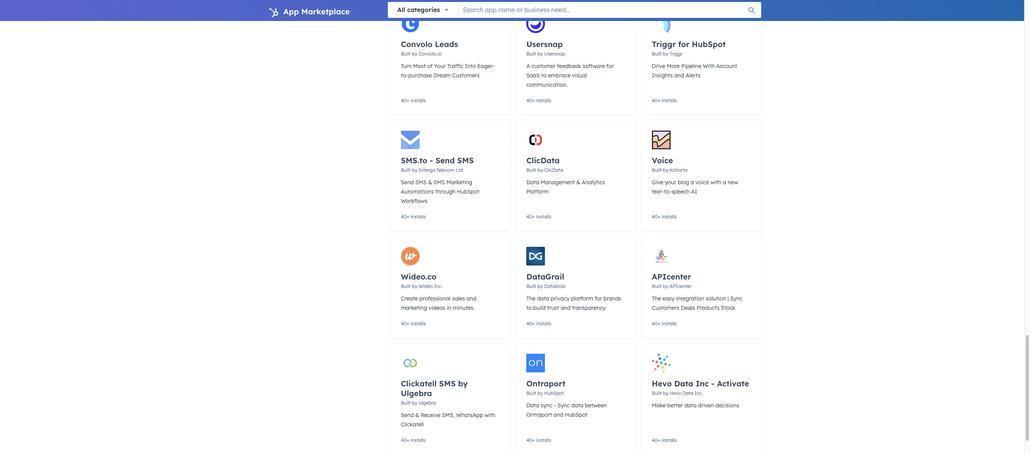 Task type: locate. For each thing, give the bounding box(es) containing it.
triggr up drive
[[652, 39, 676, 49]]

privacy
[[551, 295, 570, 302]]

1 horizontal spatial customers
[[652, 305, 679, 312]]

built inside hevo data inc - activate built by hevo data inc.
[[652, 391, 662, 396]]

clickatell inside send & receive sms, whatsapp with clickatell
[[401, 421, 424, 428]]

+ for clicdata
[[532, 214, 535, 220]]

a
[[691, 179, 694, 186], [723, 179, 726, 186]]

installs for kohorta
[[662, 214, 677, 220]]

by up drive
[[663, 51, 668, 57]]

0 vertical spatial to
[[541, 72, 547, 79]]

& inside send & receive sms, whatsapp with clickatell
[[415, 412, 419, 419]]

0 horizontal spatial the
[[526, 295, 536, 302]]

installs down sync
[[536, 438, 551, 444]]

1 horizontal spatial to
[[541, 72, 547, 79]]

2 clickatell from the top
[[401, 421, 424, 428]]

to down "customer"
[[541, 72, 547, 79]]

insights
[[652, 72, 673, 79]]

feedback
[[557, 63, 581, 70]]

apicenter built by apicenter
[[652, 272, 692, 289]]

with for clickatell sms by ulgebra
[[485, 412, 495, 419]]

hubspot up with
[[692, 39, 726, 49]]

by down convolo
[[412, 51, 417, 57]]

all
[[397, 6, 405, 14]]

1 horizontal spatial with
[[711, 179, 721, 186]]

installs for by
[[411, 98, 426, 103]]

0 vertical spatial send
[[436, 156, 455, 165]]

installs for usersnap
[[536, 98, 551, 103]]

by down the voice
[[663, 167, 668, 173]]

1 vertical spatial clickatell
[[401, 421, 424, 428]]

1 horizontal spatial -
[[554, 402, 556, 409]]

data left between
[[571, 402, 584, 409]]

0 vertical spatial inc.
[[434, 284, 442, 289]]

installs down easy
[[662, 321, 677, 327]]

1 vertical spatial for
[[607, 63, 614, 70]]

& down intergo
[[428, 179, 432, 186]]

hevo up make
[[652, 379, 672, 389]]

usersnap built by usersnap
[[526, 39, 565, 57]]

1 horizontal spatial a
[[723, 179, 726, 186]]

by inside apicenter built by apicenter
[[663, 284, 668, 289]]

0 vertical spatial -
[[430, 156, 433, 165]]

+ for wideo
[[407, 321, 409, 327]]

0 vertical spatial triggr
[[652, 39, 676, 49]]

1 horizontal spatial to-
[[664, 188, 672, 195]]

installs down insights on the top right of the page
[[662, 98, 677, 103]]

create
[[401, 295, 418, 302]]

40 + installs down the workflows
[[401, 214, 426, 220]]

traffic
[[447, 63, 464, 70]]

40 + installs for usersnap
[[526, 98, 551, 103]]

installs for clicdata
[[536, 214, 551, 220]]

telecom
[[437, 167, 454, 173]]

& inside data management & analytics platform
[[577, 179, 580, 186]]

ontraport built by hubspot
[[526, 379, 566, 396]]

data right better on the bottom right
[[684, 402, 697, 409]]

2 ontraport from the top
[[526, 412, 552, 419]]

with right voice at the right of page
[[711, 179, 721, 186]]

1 horizontal spatial inc.
[[695, 391, 703, 396]]

triggr
[[652, 39, 676, 49], [670, 51, 683, 57]]

1 horizontal spatial data
[[571, 402, 584, 409]]

40 + installs for sms
[[401, 214, 426, 220]]

by inside convolo leads built by convolo.ai
[[412, 51, 417, 57]]

40 + installs down purchase
[[401, 98, 426, 103]]

0 horizontal spatial sync
[[558, 402, 570, 409]]

to-
[[401, 72, 408, 79], [664, 188, 672, 195]]

by down "sms.to"
[[412, 167, 417, 173]]

by up easy
[[663, 284, 668, 289]]

40
[[401, 98, 407, 103], [526, 98, 532, 103], [652, 98, 658, 103], [401, 214, 407, 220], [526, 214, 532, 220], [652, 214, 658, 220], [401, 321, 407, 327], [526, 321, 532, 327], [652, 321, 658, 327], [401, 438, 407, 444], [526, 438, 532, 444], [652, 438, 658, 444]]

into
[[465, 63, 476, 70]]

to- down your
[[664, 188, 672, 195]]

sms inside the clickatell sms by ulgebra built by ulgebra
[[439, 379, 456, 389]]

installs for apicenter
[[662, 321, 677, 327]]

your
[[665, 179, 676, 186]]

solution
[[706, 295, 726, 302]]

software
[[583, 63, 605, 70]]

and down more
[[674, 72, 684, 79]]

- inside data sync - sync data between ontraport and hubspot
[[554, 402, 556, 409]]

0 vertical spatial to-
[[401, 72, 408, 79]]

send inside send & receive sms, whatsapp with clickatell
[[401, 412, 414, 419]]

by up "customer"
[[538, 51, 543, 57]]

2 horizontal spatial -
[[711, 379, 715, 389]]

the left easy
[[652, 295, 661, 302]]

sms up sms,
[[439, 379, 456, 389]]

create professional sales and marketing videos in minutes.
[[401, 295, 476, 312]]

for
[[678, 39, 690, 49], [607, 63, 614, 70], [595, 295, 602, 302]]

sync right sync
[[558, 402, 570, 409]]

0 horizontal spatial customers
[[452, 72, 480, 79]]

the up build
[[526, 295, 536, 302]]

customers
[[452, 72, 480, 79], [652, 305, 679, 312]]

apicenter up the integration
[[670, 284, 692, 289]]

your
[[434, 63, 446, 70]]

analytics
[[582, 179, 605, 186]]

by up whatsapp
[[458, 379, 468, 389]]

0 vertical spatial ontraport
[[526, 379, 566, 389]]

1 vertical spatial -
[[711, 379, 715, 389]]

speech
[[672, 188, 690, 195]]

0 horizontal spatial for
[[595, 295, 602, 302]]

sales
[[452, 295, 465, 302]]

ontraport
[[526, 379, 566, 389], [526, 412, 552, 419]]

built inside sms.to - send sms built by intergo telecom ltd
[[401, 167, 411, 173]]

automations
[[401, 188, 434, 195]]

40 + installs down "communication."
[[526, 98, 551, 103]]

- up intergo
[[430, 156, 433, 165]]

ontraport down sync
[[526, 412, 552, 419]]

a customer feedback software for saas to embrace visual communication.
[[526, 63, 614, 88]]

2 horizontal spatial for
[[678, 39, 690, 49]]

data left sync
[[526, 402, 539, 409]]

to left build
[[526, 305, 532, 312]]

40 for clickatell sms by ulgebra
[[401, 438, 407, 444]]

clickatell down receive on the bottom left of page
[[401, 421, 424, 428]]

40 + installs down marketing at the left
[[401, 321, 426, 327]]

& for clicdata
[[577, 179, 580, 186]]

0 horizontal spatial to-
[[401, 72, 408, 79]]

marketplace
[[301, 7, 350, 16]]

0 horizontal spatial &
[[415, 412, 419, 419]]

customers down easy
[[652, 305, 679, 312]]

1 vertical spatial ulgebra
[[419, 400, 436, 406]]

installs for -
[[662, 438, 677, 444]]

- right inc
[[711, 379, 715, 389]]

send left receive on the bottom left of page
[[401, 412, 414, 419]]

with inside give your blog a voice with a new text-to-speech ai
[[711, 179, 721, 186]]

0 vertical spatial sync
[[730, 295, 743, 302]]

by inside triggr for hubspot built by triggr
[[663, 51, 668, 57]]

sync inside the easy integration solution | sync customers deals products stock
[[730, 295, 743, 302]]

1 vertical spatial customers
[[652, 305, 679, 312]]

2 a from the left
[[723, 179, 726, 186]]

the inside the easy integration solution | sync customers deals products stock
[[652, 295, 661, 302]]

40 + installs for ulgebra
[[401, 438, 426, 444]]

hevo data inc - activate built by hevo data inc.
[[652, 379, 749, 396]]

1 vertical spatial sync
[[558, 402, 570, 409]]

0 horizontal spatial to
[[526, 305, 532, 312]]

make
[[652, 402, 666, 409]]

1 horizontal spatial for
[[607, 63, 614, 70]]

0 horizontal spatial -
[[430, 156, 433, 165]]

installs for sms
[[411, 214, 426, 220]]

clickatell up receive on the bottom left of page
[[401, 379, 437, 389]]

1 vertical spatial inc.
[[695, 391, 703, 396]]

easy
[[663, 295, 675, 302]]

sms up ltd
[[457, 156, 474, 165]]

voice built by kohorta
[[652, 156, 688, 173]]

40 + installs down easy
[[652, 321, 677, 327]]

40 + installs down build
[[526, 321, 551, 327]]

of
[[427, 63, 433, 70]]

by inside datagrail built by datagrail
[[538, 284, 543, 289]]

40 for convolo leads
[[401, 98, 407, 103]]

0 vertical spatial with
[[711, 179, 721, 186]]

apicenter
[[652, 272, 691, 282], [670, 284, 692, 289]]

0 vertical spatial for
[[678, 39, 690, 49]]

installs down build
[[536, 321, 551, 327]]

by up management
[[538, 167, 543, 173]]

2 the from the left
[[652, 295, 661, 302]]

platform
[[571, 295, 593, 302]]

sms.to
[[401, 156, 427, 165]]

0 vertical spatial customers
[[452, 72, 480, 79]]

1 vertical spatial to
[[526, 305, 532, 312]]

1 horizontal spatial the
[[652, 295, 661, 302]]

1 a from the left
[[691, 179, 694, 186]]

built inside wideo.co built by wideo inc.
[[401, 284, 411, 289]]

built inside apicenter built by apicenter
[[652, 284, 662, 289]]

a left the new
[[723, 179, 726, 186]]

the for datagrail
[[526, 295, 536, 302]]

installs for ulgebra
[[411, 438, 426, 444]]

2 vertical spatial for
[[595, 295, 602, 302]]

0 horizontal spatial data
[[537, 295, 549, 302]]

inc. down inc
[[695, 391, 703, 396]]

1 vertical spatial triggr
[[670, 51, 683, 57]]

convolo.ai
[[419, 51, 442, 57]]

send
[[436, 156, 455, 165], [401, 179, 414, 186], [401, 412, 414, 419]]

data up platform
[[526, 179, 539, 186]]

ulgebra
[[401, 389, 432, 398], [419, 400, 436, 406]]

Search app name or business need... search field
[[459, 2, 761, 18]]

installs down "communication."
[[536, 98, 551, 103]]

by down wideo.co
[[412, 284, 417, 289]]

-
[[430, 156, 433, 165], [711, 379, 715, 389], [554, 402, 556, 409]]

to- down turn
[[401, 72, 408, 79]]

with inside send & receive sms, whatsapp with clickatell
[[485, 412, 495, 419]]

0 horizontal spatial with
[[485, 412, 495, 419]]

2 vertical spatial -
[[554, 402, 556, 409]]

data left inc
[[674, 379, 693, 389]]

by up build
[[538, 284, 543, 289]]

installs down purchase
[[411, 98, 426, 103]]

turn
[[401, 63, 412, 70]]

for inside the data privacy platform for brands to build trust and transparency
[[595, 295, 602, 302]]

with for voice
[[711, 179, 721, 186]]

transparency
[[572, 305, 606, 312]]

1 vertical spatial to-
[[664, 188, 672, 195]]

for up transparency
[[595, 295, 602, 302]]

for inside a customer feedback software for saas to embrace visual communication.
[[607, 63, 614, 70]]

turn most of your traffic into eager- to-purchase dream customers
[[401, 63, 495, 79]]

triggr up more
[[670, 51, 683, 57]]

data
[[537, 295, 549, 302], [684, 402, 697, 409], [571, 402, 584, 409]]

1 vertical spatial usersnap
[[544, 51, 565, 57]]

inc.
[[434, 284, 442, 289], [695, 391, 703, 396]]

send up automations
[[401, 179, 414, 186]]

built inside clicdata built by clicdata
[[526, 167, 536, 173]]

40 + installs for kohorta
[[652, 214, 677, 220]]

inc. right wideo
[[434, 284, 442, 289]]

2 horizontal spatial &
[[577, 179, 580, 186]]

1 vertical spatial ontraport
[[526, 412, 552, 419]]

by
[[412, 51, 417, 57], [538, 51, 543, 57], [663, 51, 668, 57], [412, 167, 417, 173], [538, 167, 543, 173], [663, 167, 668, 173], [412, 284, 417, 289], [538, 284, 543, 289], [663, 284, 668, 289], [458, 379, 468, 389], [663, 391, 668, 396], [538, 391, 543, 396], [412, 400, 417, 406]]

to inside the data privacy platform for brands to build trust and transparency
[[526, 305, 532, 312]]

40 + installs down insights on the top right of the page
[[652, 98, 677, 103]]

clicdata built by clicdata
[[526, 156, 563, 173]]

built inside ontraport built by hubspot
[[526, 391, 536, 396]]

by up make
[[663, 391, 668, 396]]

send inside 'send sms & sms marketing automations through hubspot workflows'
[[401, 179, 414, 186]]

for up pipeline
[[678, 39, 690, 49]]

apicenter up easy
[[652, 272, 691, 282]]

hevo up better on the bottom right
[[670, 391, 681, 396]]

& for sms.to
[[428, 179, 432, 186]]

0 horizontal spatial inc.
[[434, 284, 442, 289]]

40 + installs down text-
[[652, 214, 677, 220]]

hubspot inside ontraport built by hubspot
[[544, 391, 564, 396]]

installs for built
[[662, 98, 677, 103]]

and down ontraport built by hubspot
[[554, 412, 563, 419]]

with right whatsapp
[[485, 412, 495, 419]]

hubspot down between
[[565, 412, 588, 419]]

& left receive on the bottom left of page
[[415, 412, 419, 419]]

inc. inside hevo data inc - activate built by hevo data inc.
[[695, 391, 703, 396]]

1 clickatell from the top
[[401, 379, 437, 389]]

and up minutes.
[[467, 295, 476, 302]]

a right blog
[[691, 179, 694, 186]]

embrace
[[548, 72, 571, 79]]

built inside "voice built by kohorta"
[[652, 167, 662, 173]]

hubspot down "marketing"
[[457, 188, 480, 195]]

kohorta
[[670, 167, 688, 173]]

voice
[[696, 179, 709, 186]]

by up sync
[[538, 391, 543, 396]]

0 vertical spatial apicenter
[[652, 272, 691, 282]]

data inside data sync - sync data between ontraport and hubspot
[[571, 402, 584, 409]]

40 + installs down make
[[652, 438, 677, 444]]

&
[[428, 179, 432, 186], [577, 179, 580, 186], [415, 412, 419, 419]]

data
[[526, 179, 539, 186], [674, 379, 693, 389], [682, 391, 693, 396], [526, 402, 539, 409]]

- right sync
[[554, 402, 556, 409]]

sync
[[730, 295, 743, 302], [558, 402, 570, 409]]

& left analytics on the right of the page
[[577, 179, 580, 186]]

40 + installs down platform
[[526, 214, 551, 220]]

40 + installs for apicenter
[[652, 321, 677, 327]]

installs down speech
[[662, 214, 677, 220]]

installs down receive on the bottom left of page
[[411, 438, 426, 444]]

built inside the clickatell sms by ulgebra built by ulgebra
[[401, 400, 411, 406]]

minutes.
[[453, 305, 475, 312]]

1 horizontal spatial sync
[[730, 295, 743, 302]]

installs down better on the bottom right
[[662, 438, 677, 444]]

deals
[[681, 305, 695, 312]]

0 horizontal spatial a
[[691, 179, 694, 186]]

clicdata
[[526, 156, 560, 165], [544, 167, 563, 173]]

data up build
[[537, 295, 549, 302]]

40 for wideo.co
[[401, 321, 407, 327]]

installs down marketing at the left
[[411, 321, 426, 327]]

+ for usersnap
[[532, 98, 535, 103]]

installs down the workflows
[[411, 214, 426, 220]]

datagrail built by datagrail
[[526, 272, 565, 289]]

0 vertical spatial clickatell
[[401, 379, 437, 389]]

1 vertical spatial send
[[401, 179, 414, 186]]

leads
[[435, 39, 458, 49]]

installs down platform
[[536, 214, 551, 220]]

2 vertical spatial send
[[401, 412, 414, 419]]

and inside drive more pipeline with account insights and alerts
[[674, 72, 684, 79]]

installs
[[411, 98, 426, 103], [536, 98, 551, 103], [662, 98, 677, 103], [411, 214, 426, 220], [536, 214, 551, 220], [662, 214, 677, 220], [411, 321, 426, 327], [536, 321, 551, 327], [662, 321, 677, 327], [411, 438, 426, 444], [536, 438, 551, 444], [662, 438, 677, 444]]

data inside the data privacy platform for brands to build trust and transparency
[[537, 295, 549, 302]]

and inside data sync - sync data between ontraport and hubspot
[[554, 412, 563, 419]]

1 the from the left
[[526, 295, 536, 302]]

40 + installs for clicdata
[[526, 214, 551, 220]]

the inside the data privacy platform for brands to build trust and transparency
[[526, 295, 536, 302]]

1 vertical spatial hevo
[[670, 391, 681, 396]]

1 vertical spatial with
[[485, 412, 495, 419]]

sync right |
[[730, 295, 743, 302]]

for for datagrail
[[595, 295, 602, 302]]

for inside triggr for hubspot built by triggr
[[678, 39, 690, 49]]

40 for apicenter
[[652, 321, 658, 327]]

send for clickatell
[[401, 412, 414, 419]]

for right software
[[607, 63, 614, 70]]

& inside 'send sms & sms marketing automations through hubspot workflows'
[[428, 179, 432, 186]]

app marketplace
[[283, 7, 350, 16]]

1 horizontal spatial &
[[428, 179, 432, 186]]

40 + installs down sync
[[526, 438, 551, 444]]

built
[[401, 51, 411, 57], [526, 51, 536, 57], [652, 51, 662, 57], [401, 167, 411, 173], [526, 167, 536, 173], [652, 167, 662, 173], [401, 284, 411, 289], [526, 284, 536, 289], [652, 284, 662, 289], [652, 391, 662, 396], [526, 391, 536, 396], [401, 400, 411, 406]]

to inside a customer feedback software for saas to embrace visual communication.
[[541, 72, 547, 79]]

installs for hubspot
[[536, 438, 551, 444]]

40 + installs
[[401, 98, 426, 103], [526, 98, 551, 103], [652, 98, 677, 103], [401, 214, 426, 220], [526, 214, 551, 220], [652, 214, 677, 220], [401, 321, 426, 327], [526, 321, 551, 327], [652, 321, 677, 327], [401, 438, 426, 444], [526, 438, 551, 444], [652, 438, 677, 444]]

and down privacy
[[561, 305, 571, 312]]

data inside data sync - sync data between ontraport and hubspot
[[526, 402, 539, 409]]

customers down into
[[452, 72, 480, 79]]

hubspot up sync
[[544, 391, 564, 396]]

- inside sms.to - send sms built by intergo telecom ltd
[[430, 156, 433, 165]]

with
[[711, 179, 721, 186], [485, 412, 495, 419]]

ontraport up sync
[[526, 379, 566, 389]]

in
[[447, 305, 451, 312]]

send up telecom
[[436, 156, 455, 165]]

40 for usersnap
[[526, 98, 532, 103]]

datagrail
[[526, 272, 564, 282], [544, 284, 565, 289]]

a
[[526, 63, 530, 70]]

40 + installs for wideo
[[401, 321, 426, 327]]

40 + installs down receive on the bottom left of page
[[401, 438, 426, 444]]

40 for datagrail
[[526, 321, 532, 327]]



Task type: vqa. For each thing, say whether or not it's contained in the screenshot.
"BY" inside the Triggr for HubSpot Built by Triggr
yes



Task type: describe. For each thing, give the bounding box(es) containing it.
40 for ontraport
[[526, 438, 532, 444]]

send sms & sms marketing automations through hubspot workflows
[[401, 179, 480, 205]]

2 horizontal spatial data
[[684, 402, 697, 409]]

40 + installs for by
[[401, 98, 426, 103]]

wideo.co
[[401, 272, 437, 282]]

hubspot inside data sync - sync data between ontraport and hubspot
[[565, 412, 588, 419]]

by inside sms.to - send sms built by intergo telecom ltd
[[412, 167, 417, 173]]

by up send & receive sms, whatsapp with clickatell
[[412, 400, 417, 406]]

management
[[541, 179, 575, 186]]

+ for ulgebra
[[407, 438, 409, 444]]

0 vertical spatial clicdata
[[526, 156, 560, 165]]

0 vertical spatial usersnap
[[526, 39, 563, 49]]

+ for sms
[[407, 214, 409, 220]]

built inside convolo leads built by convolo.ai
[[401, 51, 411, 57]]

integration
[[676, 295, 704, 302]]

blog
[[678, 179, 689, 186]]

40 + installs for hubspot
[[526, 438, 551, 444]]

hubspot inside triggr for hubspot built by triggr
[[692, 39, 726, 49]]

send inside sms.to - send sms built by intergo telecom ltd
[[436, 156, 455, 165]]

and inside create professional sales and marketing videos in minutes.
[[467, 295, 476, 302]]

communication.
[[526, 81, 568, 88]]

send & receive sms, whatsapp with clickatell
[[401, 412, 495, 428]]

give
[[652, 179, 663, 186]]

new
[[728, 179, 738, 186]]

the easy integration solution | sync customers deals products stock
[[652, 295, 743, 312]]

customer
[[532, 63, 556, 70]]

brands
[[604, 295, 621, 302]]

40 + installs for built
[[652, 98, 677, 103]]

sync inside data sync - sync data between ontraport and hubspot
[[558, 402, 570, 409]]

sync
[[541, 402, 552, 409]]

sms up automations
[[415, 179, 427, 186]]

eager-
[[477, 63, 495, 70]]

for for usersnap
[[607, 63, 614, 70]]

built inside the 'usersnap built by usersnap'
[[526, 51, 536, 57]]

data up make better data driven decisions
[[682, 391, 693, 396]]

ontraport inside data sync - sync data between ontraport and hubspot
[[526, 412, 552, 419]]

all categories
[[397, 6, 440, 14]]

+ for by
[[407, 98, 409, 103]]

customers inside the easy integration solution | sync customers deals products stock
[[652, 305, 679, 312]]

40 for voice
[[652, 214, 658, 220]]

sms inside sms.to - send sms built by intergo telecom ltd
[[457, 156, 474, 165]]

40 for hevo data inc - activate
[[652, 438, 658, 444]]

+ for hubspot
[[532, 438, 535, 444]]

alerts
[[686, 72, 701, 79]]

inc
[[696, 379, 709, 389]]

send for sms.to
[[401, 179, 414, 186]]

videos
[[429, 305, 445, 312]]

|
[[728, 295, 729, 302]]

40 for clicdata
[[526, 214, 532, 220]]

most
[[413, 63, 426, 70]]

40 + installs for datagrail
[[526, 321, 551, 327]]

built inside datagrail built by datagrail
[[526, 284, 536, 289]]

stock
[[721, 305, 736, 312]]

intergo
[[419, 167, 435, 173]]

the data privacy platform for brands to build trust and transparency
[[526, 295, 621, 312]]

1 vertical spatial clicdata
[[544, 167, 563, 173]]

- inside hevo data inc - activate built by hevo data inc.
[[711, 379, 715, 389]]

1 ontraport from the top
[[526, 379, 566, 389]]

to- inside give your blog a voice with a new text-to-speech ai
[[664, 188, 672, 195]]

hubspot inside 'send sms & sms marketing automations through hubspot workflows'
[[457, 188, 480, 195]]

clickatell sms by ulgebra built by ulgebra
[[401, 379, 468, 406]]

platform
[[526, 188, 549, 195]]

by inside clicdata built by clicdata
[[538, 167, 543, 173]]

built inside triggr for hubspot built by triggr
[[652, 51, 662, 57]]

sms.to - send sms built by intergo telecom ltd
[[401, 156, 474, 173]]

40 for sms.to - send sms
[[401, 214, 407, 220]]

by inside the 'usersnap built by usersnap'
[[538, 51, 543, 57]]

by inside wideo.co built by wideo inc.
[[412, 284, 417, 289]]

0 vertical spatial ulgebra
[[401, 389, 432, 398]]

marketing
[[446, 179, 472, 186]]

app
[[283, 7, 299, 16]]

workflows
[[401, 198, 427, 205]]

0 vertical spatial datagrail
[[526, 272, 564, 282]]

to for datagrail
[[526, 305, 532, 312]]

to- inside "turn most of your traffic into eager- to-purchase dream customers"
[[401, 72, 408, 79]]

by inside hevo data inc - activate built by hevo data inc.
[[663, 391, 668, 396]]

by inside ontraport built by hubspot
[[538, 391, 543, 396]]

activate
[[717, 379, 749, 389]]

account
[[716, 63, 737, 70]]

trust
[[547, 305, 559, 312]]

+ for datagrail
[[532, 321, 535, 327]]

1 vertical spatial apicenter
[[670, 284, 692, 289]]

voice
[[652, 156, 673, 165]]

data management & analytics platform
[[526, 179, 605, 195]]

and inside the data privacy platform for brands to build trust and transparency
[[561, 305, 571, 312]]

all categories button
[[388, 2, 458, 18]]

40 for triggr for hubspot
[[652, 98, 658, 103]]

dream
[[433, 72, 451, 79]]

to for usersnap
[[541, 72, 547, 79]]

better
[[667, 402, 683, 409]]

build
[[533, 305, 546, 312]]

wideo
[[419, 284, 433, 289]]

data sync - sync data between ontraport and hubspot
[[526, 402, 607, 419]]

0 vertical spatial hevo
[[652, 379, 672, 389]]

give your blog a voice with a new text-to-speech ai
[[652, 179, 738, 195]]

text-
[[652, 188, 664, 195]]

professional
[[420, 295, 451, 302]]

receive
[[421, 412, 441, 419]]

convolo leads built by convolo.ai
[[401, 39, 458, 57]]

convolo
[[401, 39, 433, 49]]

inc. inside wideo.co built by wideo inc.
[[434, 284, 442, 289]]

visual
[[572, 72, 587, 79]]

purchase
[[408, 72, 432, 79]]

drive
[[652, 63, 665, 70]]

+ for built
[[658, 98, 661, 103]]

40 + installs for -
[[652, 438, 677, 444]]

sms up through
[[434, 179, 445, 186]]

ai
[[691, 188, 697, 195]]

+ for kohorta
[[658, 214, 661, 220]]

+ for -
[[658, 438, 661, 444]]

+ for apicenter
[[658, 321, 661, 327]]

through
[[435, 188, 455, 195]]

the for apicenter
[[652, 295, 661, 302]]

data inside data management & analytics platform
[[526, 179, 539, 186]]

installs for wideo
[[411, 321, 426, 327]]

customers inside "turn most of your traffic into eager- to-purchase dream customers"
[[452, 72, 480, 79]]

1 vertical spatial datagrail
[[544, 284, 565, 289]]

triggr for hubspot built by triggr
[[652, 39, 726, 57]]

pipeline
[[681, 63, 701, 70]]

installs for datagrail
[[536, 321, 551, 327]]

drive more pipeline with account insights and alerts
[[652, 63, 737, 79]]

between
[[585, 402, 607, 409]]

marketing
[[401, 305, 427, 312]]

with
[[703, 63, 715, 70]]

clickatell inside the clickatell sms by ulgebra built by ulgebra
[[401, 379, 437, 389]]

make better data driven decisions
[[652, 402, 739, 409]]

more
[[667, 63, 680, 70]]

whatsapp
[[456, 412, 483, 419]]

sms,
[[442, 412, 455, 419]]

by inside "voice built by kohorta"
[[663, 167, 668, 173]]

wideo.co built by wideo inc.
[[401, 272, 442, 289]]

saas
[[526, 72, 540, 79]]

products
[[697, 305, 720, 312]]



